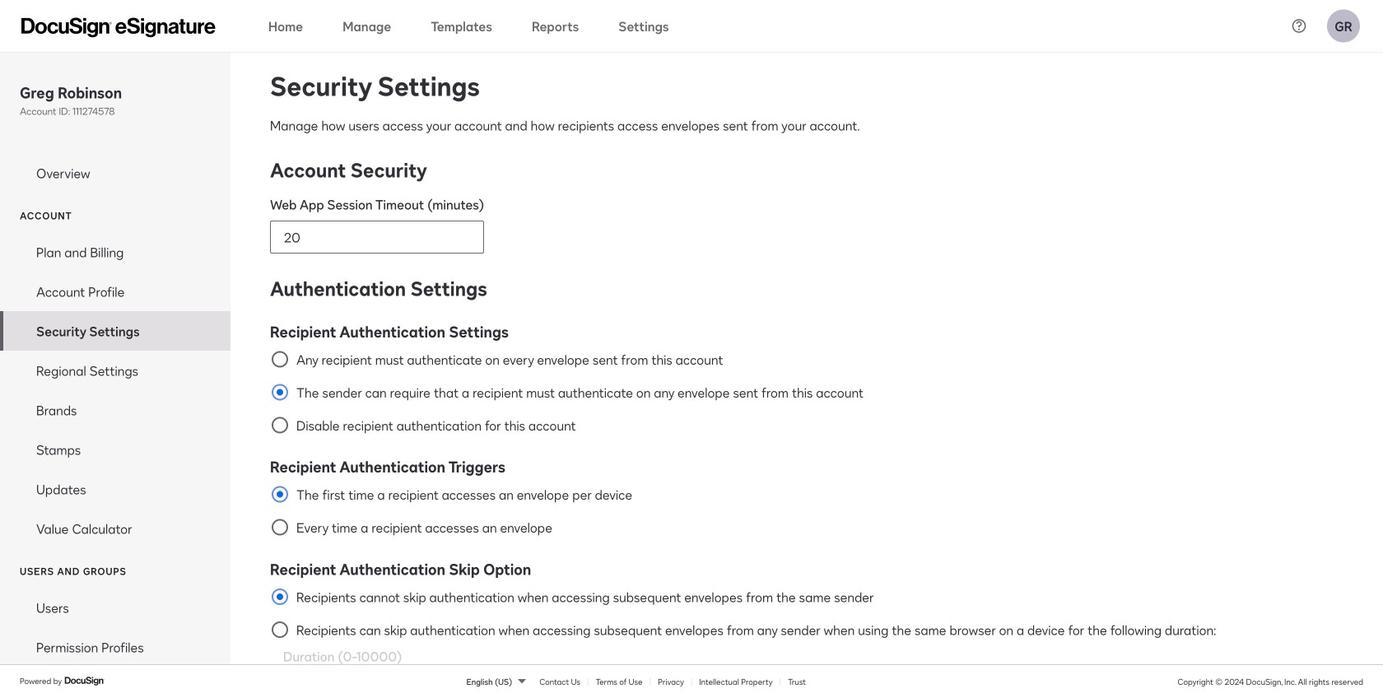 Task type: vqa. For each thing, say whether or not it's contained in the screenshot.
Users and Groups ELEMENT
yes



Task type: locate. For each thing, give the bounding box(es) containing it.
1 option group from the top
[[270, 455, 1344, 544]]

docusign admin image
[[21, 18, 216, 37]]

docusign image
[[64, 675, 106, 688]]

option group
[[270, 455, 1344, 544], [270, 557, 1344, 698]]

1 vertical spatial option group
[[270, 557, 1344, 698]]

None text field
[[271, 222, 484, 253]]

0 vertical spatial option group
[[270, 455, 1344, 544]]



Task type: describe. For each thing, give the bounding box(es) containing it.
users and groups element
[[0, 588, 231, 698]]

2 option group from the top
[[270, 557, 1344, 698]]

account element
[[0, 232, 231, 549]]



